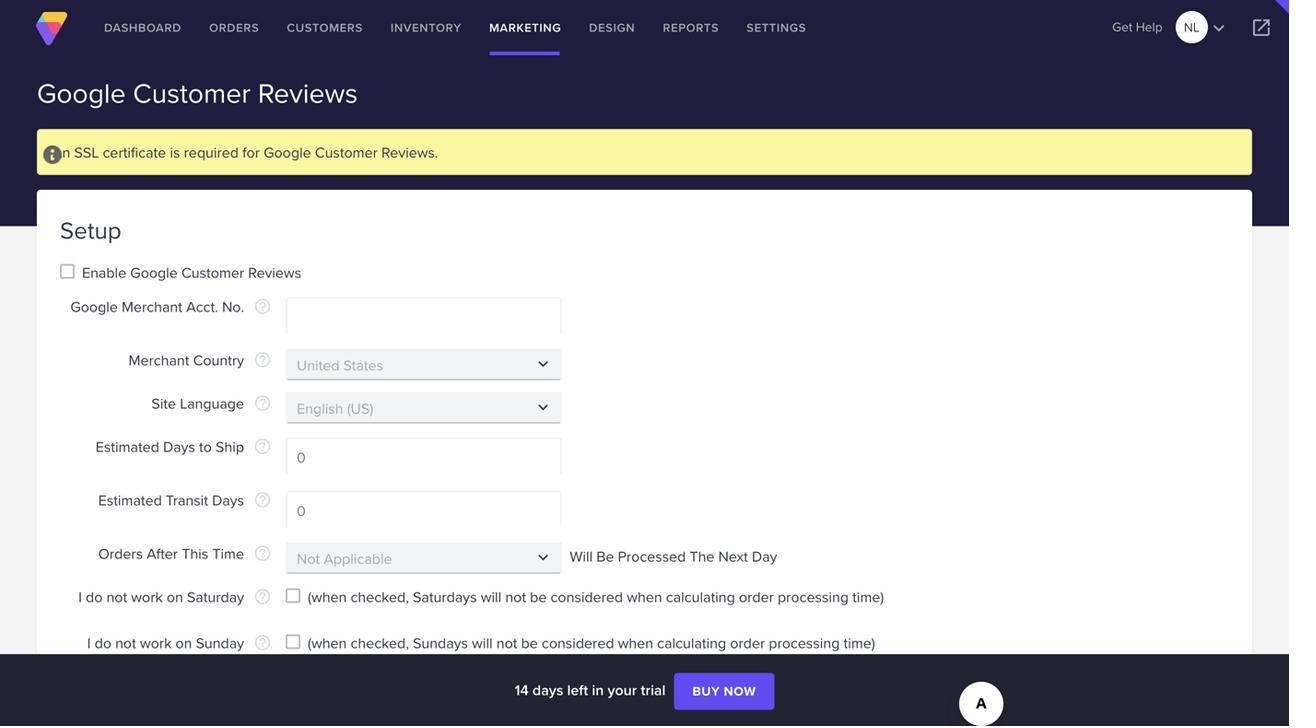 Task type: describe. For each thing, give the bounding box(es) containing it.
help_outline link for site language
[[254, 394, 272, 413]]

help_outline inside google merchant acct. no. help_outline
[[254, 297, 272, 316]]

 link
[[1234, 0, 1290, 55]]

google merchant acct. no.
[[70, 296, 244, 317]]

14 days left in your trial
[[515, 679, 670, 701]]


[[1251, 17, 1273, 39]]

days
[[533, 679, 564, 701]]

help_outline link for i do not work on sunday
[[254, 634, 272, 652]]

sundays
[[413, 632, 468, 654]]

 for country
[[534, 354, 553, 374]]

buy now link
[[674, 674, 775, 710]]

 for language
[[534, 398, 553, 417]]

get help
[[1113, 18, 1163, 36]]

left
[[567, 679, 588, 701]]

transit
[[166, 490, 208, 511]]

help_outline link for estimated transit days
[[254, 491, 272, 509]]

nl
[[1185, 18, 1200, 36]]

merchant
[[129, 349, 189, 371]]

will for saturdays
[[481, 586, 502, 608]]

the
[[690, 546, 715, 567]]

1 horizontal spatial google
[[130, 262, 178, 283]]

to
[[199, 436, 212, 457]]

estimated for estimated days to ship
[[96, 436, 159, 457]]

when for saturdays
[[627, 586, 663, 608]]

help
[[1136, 18, 1163, 36]]

customers
[[287, 19, 363, 36]]

processing for (when checked, sundays will not be considered when calculating order processing time)
[[769, 632, 840, 654]]

time) for (when checked, sundays will not be considered when calculating order processing time)
[[844, 632, 876, 654]]

be for saturdays
[[530, 586, 547, 608]]

notice image
[[43, 146, 62, 164]]

reports
[[663, 19, 719, 36]]

nl 
[[1185, 17, 1231, 39]]

your
[[608, 679, 637, 701]]

1 vertical spatial reviews
[[248, 262, 302, 283]]

will be processed the next day
[[562, 546, 778, 567]]

settings
[[747, 19, 807, 36]]

i do not work on saturday help_outline
[[78, 586, 272, 608]]

(when checked, saturdays will not be considered when calculating order processing time)
[[308, 586, 884, 608]]

orders
[[209, 19, 259, 36]]

 for help_outline
[[534, 548, 553, 567]]

orders after this time help_outline
[[98, 543, 272, 564]]

day
[[752, 546, 778, 567]]

order for (when checked, sundays will not be considered when calculating order processing time)
[[730, 632, 765, 654]]

checked, for saturdays
[[351, 586, 409, 608]]

0 vertical spatial days
[[163, 436, 195, 457]]

order for (when checked, saturdays will not be considered when calculating order processing time)
[[739, 586, 774, 608]]

0 vertical spatial customer
[[133, 73, 251, 112]]

0 vertical spatial google
[[37, 73, 126, 112]]

help_outline inside i do not work on sunday help_outline
[[254, 634, 272, 652]]

help_outline inside merchant country help_outline
[[254, 351, 272, 369]]

google customer reviews
[[37, 73, 358, 112]]

considered for saturdays
[[551, 586, 623, 608]]

i do not work on sunday help_outline
[[87, 632, 272, 654]]

inventory
[[391, 19, 462, 36]]

dashboard link
[[90, 0, 195, 55]]

1 vertical spatial customer
[[315, 142, 378, 163]]

processed
[[618, 546, 686, 567]]

buy now
[[693, 682, 757, 701]]

help_outline link for google merchant acct. no.
[[254, 297, 272, 316]]

i do not work on sunday
[[87, 632, 244, 654]]

(when for (when checked, sundays will not be considered when calculating order processing time)
[[308, 632, 347, 654]]

(when checked, sundays will not be considered when calculating order processing time)
[[308, 632, 876, 654]]

2 horizontal spatial google
[[264, 142, 311, 163]]



Task type: locate. For each thing, give the bounding box(es) containing it.
calculating for (when checked, sundays will not be considered when calculating order processing time)
[[658, 632, 727, 654]]

not
[[506, 586, 526, 608], [497, 632, 518, 654]]

1  from the top
[[534, 354, 553, 374]]

reviews
[[258, 73, 358, 112], [248, 262, 302, 283]]

order up now
[[730, 632, 765, 654]]

1 help_outline from the top
[[254, 297, 272, 316]]

customer up is
[[133, 73, 251, 112]]

will
[[570, 546, 593, 567]]

0 vertical spatial considered
[[551, 586, 623, 608]]

1 vertical spatial considered
[[542, 632, 615, 654]]

be
[[597, 546, 614, 567]]

saturdays
[[413, 586, 477, 608]]

order
[[739, 586, 774, 608], [730, 632, 765, 654]]

orders after this time
[[98, 543, 244, 564]]

0 vertical spatial time)
[[853, 586, 884, 608]]

now
[[724, 682, 757, 701]]

calculating up the buy
[[658, 632, 727, 654]]

0 vertical spatial will
[[481, 586, 502, 608]]

4 help_outline link from the top
[[254, 437, 272, 456]]

(when
[[308, 586, 347, 608], [308, 632, 347, 654]]

1 checked, from the top
[[351, 586, 409, 608]]

order down day
[[739, 586, 774, 608]]

help_outline inside estimated transit days help_outline
[[254, 491, 272, 509]]

considered up left
[[542, 632, 615, 654]]

help_outline link for estimated days to ship
[[254, 437, 272, 456]]

marketing
[[490, 19, 562, 36]]

0 vertical spatial when
[[627, 586, 663, 608]]

google up 'google merchant acct. no.' on the top of the page
[[130, 262, 178, 283]]

4 help_outline from the top
[[254, 437, 272, 456]]

calculating down the
[[666, 586, 736, 608]]

1 vertical spatial not
[[497, 632, 518, 654]]

certificate
[[103, 142, 166, 163]]

site language help_outline
[[152, 393, 272, 414]]

0 horizontal spatial google
[[37, 73, 126, 112]]

0 vertical spatial be
[[530, 586, 547, 608]]

3  from the top
[[534, 548, 553, 567]]

when for sundays
[[618, 632, 654, 654]]

help_outline inside estimated days to ship help_outline
[[254, 437, 272, 456]]

be up 14
[[521, 632, 538, 654]]

customer up google merchant acct. no. help_outline
[[182, 262, 244, 283]]

6 help_outline from the top
[[254, 544, 272, 563]]

1 help_outline link from the top
[[254, 297, 272, 316]]

2  from the top
[[534, 398, 553, 417]]

considered down will on the bottom left
[[551, 586, 623, 608]]

0 vertical spatial processing
[[778, 586, 849, 608]]

ship
[[216, 436, 244, 457]]

considered for sundays
[[542, 632, 615, 654]]

site
[[152, 393, 176, 414]]

estimated left transit on the bottom left of page
[[98, 490, 162, 511]]

1 vertical spatial (when
[[308, 632, 347, 654]]

country
[[193, 349, 244, 371]]

0 horizontal spatial days
[[163, 436, 195, 457]]

be up '(when checked, sundays will not be considered when calculating order processing time)'
[[530, 586, 547, 608]]

1 vertical spatial estimated
[[98, 490, 162, 511]]

get
[[1113, 18, 1133, 36]]

0 vertical spatial reviews
[[258, 73, 358, 112]]

3 help_outline link from the top
[[254, 394, 272, 413]]

processing
[[778, 586, 849, 608], [769, 632, 840, 654]]

an ssl certificate is required for google customer reviews.
[[53, 142, 438, 163]]

is
[[170, 142, 180, 163]]

1 vertical spatial checked,
[[351, 632, 409, 654]]

1 vertical spatial be
[[521, 632, 538, 654]]

1 vertical spatial days
[[212, 490, 244, 511]]

customer left reviews.
[[315, 142, 378, 163]]

will right the sundays
[[472, 632, 493, 654]]

estimated down 'site' at the bottom of page
[[96, 436, 159, 457]]

None text field
[[286, 297, 562, 335], [286, 349, 562, 380], [286, 437, 562, 475], [286, 491, 562, 529], [286, 543, 562, 574], [286, 678, 562, 709], [286, 297, 562, 335], [286, 349, 562, 380], [286, 437, 562, 475], [286, 491, 562, 529], [286, 543, 562, 574], [286, 678, 562, 709]]

trial
[[641, 679, 666, 701]]

help_outline link
[[254, 297, 272, 316], [254, 351, 272, 369], [254, 394, 272, 413], [254, 437, 272, 456], [254, 491, 272, 509], [254, 544, 272, 563], [254, 588, 272, 606], [254, 634, 272, 652]]

0 vertical spatial order
[[739, 586, 774, 608]]

next
[[719, 546, 749, 567]]

estimated transit days help_outline
[[98, 490, 272, 511]]


[[1209, 17, 1231, 39]]

estimated
[[96, 436, 159, 457], [98, 490, 162, 511]]

estimated for estimated transit days
[[98, 490, 162, 511]]

considered
[[551, 586, 623, 608], [542, 632, 615, 654]]

None text field
[[286, 392, 562, 424]]

time) for (when checked, saturdays will not be considered when calculating order processing time)
[[853, 586, 884, 608]]

help_outline inside orders after this time help_outline
[[254, 544, 272, 563]]

help_outline link for i do not work on saturday
[[254, 588, 272, 606]]

2 vertical spatial customer
[[182, 262, 244, 283]]

days left "to"
[[163, 436, 195, 457]]

1 vertical spatial will
[[472, 632, 493, 654]]

google merchant acct. no. help_outline
[[70, 296, 272, 317]]

4  from the top
[[534, 684, 553, 703]]

7 help_outline from the top
[[254, 588, 272, 606]]

days
[[163, 436, 195, 457], [212, 490, 244, 511]]

5 help_outline from the top
[[254, 491, 272, 509]]

help_outline
[[254, 297, 272, 316], [254, 351, 272, 369], [254, 394, 272, 413], [254, 437, 272, 456], [254, 491, 272, 509], [254, 544, 272, 563], [254, 588, 272, 606], [254, 634, 272, 652]]

8 help_outline link from the top
[[254, 634, 272, 652]]

merchant country help_outline
[[129, 349, 272, 371]]

2 checked, from the top
[[351, 632, 409, 654]]

1 vertical spatial when
[[618, 632, 654, 654]]

2 help_outline from the top
[[254, 351, 272, 369]]

help_outline link for orders after this time
[[254, 544, 272, 563]]

customer
[[133, 73, 251, 112], [315, 142, 378, 163], [182, 262, 244, 283]]

0 vertical spatial checked,
[[351, 586, 409, 608]]

1 (when from the top
[[308, 586, 347, 608]]

google up ssl
[[37, 73, 126, 112]]

2 help_outline link from the top
[[254, 351, 272, 369]]

processing for (when checked, saturdays will not be considered when calculating order processing time)
[[778, 586, 849, 608]]

help_outline inside site language help_outline
[[254, 394, 272, 413]]

for
[[243, 142, 260, 163]]

not for sundays
[[497, 632, 518, 654]]

i do not work on saturday
[[78, 586, 244, 608]]

dashboard
[[104, 19, 182, 36]]

checked, left the sundays
[[351, 632, 409, 654]]

enable
[[82, 262, 126, 283]]

5 help_outline link from the top
[[254, 491, 272, 509]]

help_outline inside i do not work on saturday help_outline
[[254, 588, 272, 606]]

2 (when from the top
[[308, 632, 347, 654]]

time)
[[853, 586, 884, 608], [844, 632, 876, 654]]

estimated days to ship help_outline
[[96, 436, 272, 457]]

will for sundays
[[472, 632, 493, 654]]

14
[[515, 679, 529, 701]]

google
[[37, 73, 126, 112], [264, 142, 311, 163], [130, 262, 178, 283]]

checked,
[[351, 586, 409, 608], [351, 632, 409, 654]]

language
[[180, 393, 244, 414]]

buy
[[693, 682, 720, 701]]

when up the your
[[618, 632, 654, 654]]


[[534, 354, 553, 374], [534, 398, 553, 417], [534, 548, 553, 567], [534, 684, 553, 703]]

0 vertical spatial calculating
[[666, 586, 736, 608]]

checked, left saturdays
[[351, 586, 409, 608]]

3 help_outline from the top
[[254, 394, 272, 413]]

not right saturdays
[[506, 586, 526, 608]]

will
[[481, 586, 502, 608], [472, 632, 493, 654]]

will right saturdays
[[481, 586, 502, 608]]

1 vertical spatial time)
[[844, 632, 876, 654]]

not up 14
[[497, 632, 518, 654]]

required
[[184, 142, 239, 163]]

design
[[589, 19, 636, 36]]

days right transit on the bottom left of page
[[212, 490, 244, 511]]

when down processed
[[627, 586, 663, 608]]

enable google customer reviews
[[82, 262, 302, 283]]

1 vertical spatial order
[[730, 632, 765, 654]]

0 vertical spatial estimated
[[96, 436, 159, 457]]

in
[[592, 679, 604, 701]]

2 vertical spatial google
[[130, 262, 178, 283]]

setup
[[60, 213, 121, 248]]

8 help_outline from the top
[[254, 634, 272, 652]]

checked, for sundays
[[351, 632, 409, 654]]

1 vertical spatial google
[[264, 142, 311, 163]]

1 horizontal spatial days
[[212, 490, 244, 511]]

be for sundays
[[521, 632, 538, 654]]

6 help_outline link from the top
[[254, 544, 272, 563]]

calculating for (when checked, saturdays will not be considered when calculating order processing time)
[[666, 586, 736, 608]]

0 vertical spatial not
[[506, 586, 526, 608]]

1 vertical spatial processing
[[769, 632, 840, 654]]

1 vertical spatial calculating
[[658, 632, 727, 654]]

an
[[53, 142, 70, 163]]

google right the for
[[264, 142, 311, 163]]

ssl
[[74, 142, 99, 163]]

(when for (when checked, saturdays will not be considered when calculating order processing time)
[[308, 586, 347, 608]]

7 help_outline link from the top
[[254, 588, 272, 606]]

not for saturdays
[[506, 586, 526, 608]]

reviews.
[[382, 142, 438, 163]]

calculating
[[666, 586, 736, 608], [658, 632, 727, 654]]

be
[[530, 586, 547, 608], [521, 632, 538, 654]]

help_outline link for merchant country
[[254, 351, 272, 369]]

when
[[627, 586, 663, 608], [618, 632, 654, 654]]

0 vertical spatial (when
[[308, 586, 347, 608]]



Task type: vqa. For each thing, say whether or not it's contained in the screenshot.
I do not work on Sunday the help_outline link
yes



